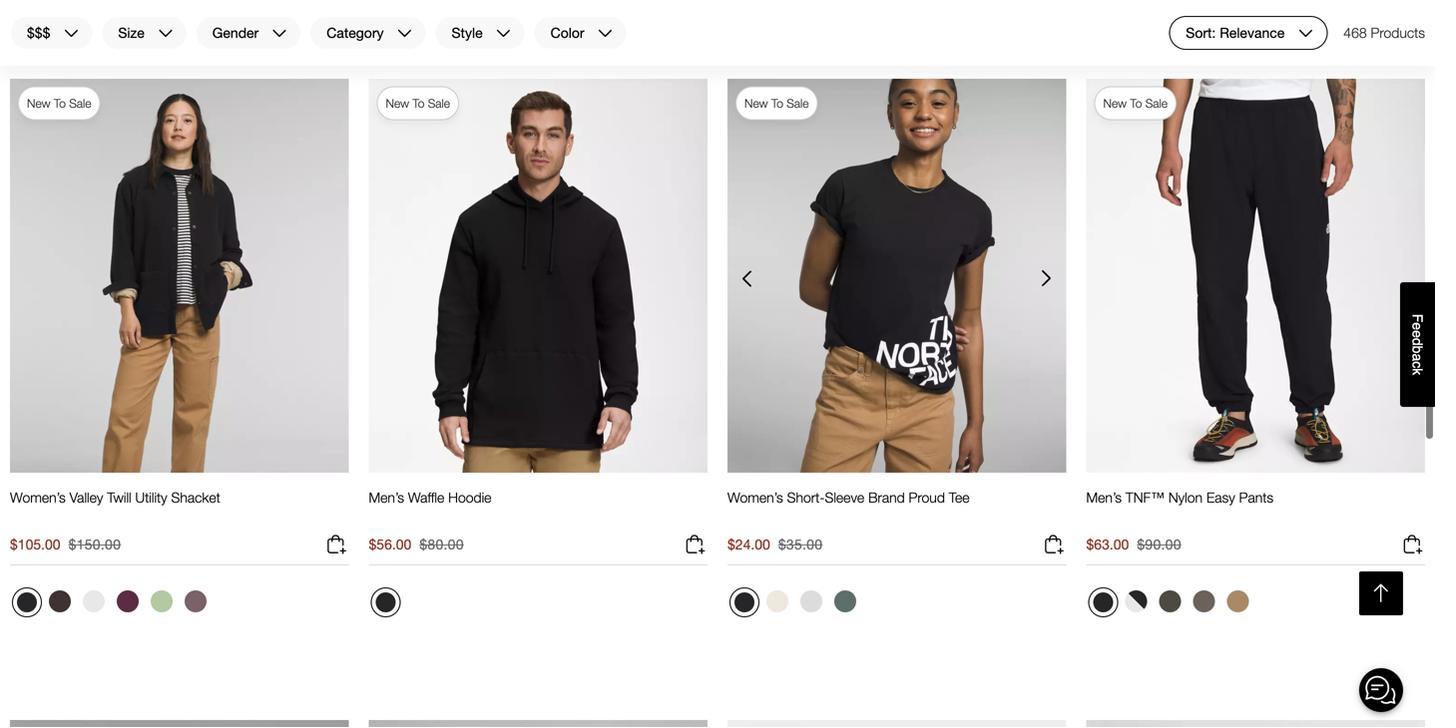 Task type: vqa. For each thing, say whether or not it's contained in the screenshot.
1st New from left
yes



Task type: locate. For each thing, give the bounding box(es) containing it.
swipe previous image
[[732, 263, 764, 295]]

TNF Black radio
[[12, 588, 42, 618]]

brand
[[868, 489, 905, 506]]

1 sale from the left
[[69, 96, 91, 110]]

baby glacier one-piece image
[[1086, 720, 1425, 728]]

women's for women's short-sleeve brand proud tee
[[728, 489, 783, 506]]

women's up $24.00
[[728, 489, 783, 506]]

e
[[1410, 323, 1426, 331], [1410, 331, 1426, 338]]

2 $choose color$ option group from the left
[[728, 586, 863, 626]]

easy
[[1207, 489, 1235, 506]]

2 e from the top
[[1410, 331, 1426, 338]]

women's up $105.00
[[10, 489, 66, 506]]

gender button
[[195, 16, 302, 50]]

style
[[452, 25, 483, 41]]

swipe  next image
[[1031, 263, 1063, 295]]

women's valley twill utility shacket image
[[10, 78, 349, 473]]

e up d at the right of the page
[[1410, 323, 1426, 331]]

to for valley
[[54, 96, 66, 110]]

tnf black image inside option
[[17, 593, 37, 613]]

k
[[1410, 369, 1426, 376]]

men's left tnf™
[[1086, 489, 1122, 506]]

$24.00
[[728, 536, 770, 553]]

1 new from the left
[[27, 96, 50, 110]]

TNF Light Grey Heather/Halfdome Graphic radio
[[796, 586, 827, 618]]

women's valley twill utility shacket button
[[10, 489, 220, 525]]

$choose color$ option group for $35.00
[[728, 586, 863, 626]]

Gardenia White radio
[[78, 586, 110, 618]]

3 new from the left
[[745, 96, 768, 110]]

new for tnf™
[[1103, 96, 1127, 110]]

TNF Black/Halfdome Graphic radio
[[730, 588, 760, 618]]

short-
[[787, 489, 825, 506]]

0 horizontal spatial men's
[[369, 489, 404, 506]]

boysenberry large halfdome shadow plaid image
[[117, 591, 139, 613]]

1 horizontal spatial tnf black image
[[376, 593, 396, 613]]

468 products
[[1344, 24, 1425, 41]]

$choose color$ option group
[[10, 586, 214, 626], [728, 586, 863, 626], [1086, 586, 1256, 626]]

dark sage/halfdome graphic image
[[834, 591, 856, 613]]

2 horizontal spatial $choose color$ option group
[[1086, 586, 1256, 626]]

tnf™
[[1126, 489, 1165, 506]]

f e e d b a c k
[[1410, 314, 1426, 376]]

3 to from the left
[[771, 96, 783, 110]]

new to sale for valley
[[27, 96, 91, 110]]

sale
[[69, 96, 91, 110], [428, 96, 450, 110], [787, 96, 809, 110], [1146, 96, 1168, 110]]

f e e d b a c k button
[[1400, 283, 1435, 407]]

0 horizontal spatial tnf black radio
[[371, 588, 401, 618]]

Coal Brown radio
[[44, 586, 76, 618]]

2 men's from the left
[[1086, 489, 1122, 506]]

tnf black image down $56.00
[[376, 593, 396, 613]]

men's tnf™ nylon easy pants
[[1086, 489, 1274, 506]]

twill
[[107, 489, 131, 506]]

men's
[[369, 489, 404, 506], [1086, 489, 1122, 506]]

fawn grey large halfdome shadow plaid image
[[185, 591, 207, 613]]

3 new to sale from the left
[[745, 96, 809, 110]]

3 $choose color$ option group from the left
[[1086, 586, 1256, 626]]

TNF Black radio
[[371, 588, 401, 618], [1088, 588, 1118, 618]]

new to sale for short-
[[745, 96, 809, 110]]

1 vertical spatial women's short-sleeve brand proud tee image
[[369, 720, 708, 728]]

$56.00
[[369, 536, 412, 553]]

1 horizontal spatial tnf black radio
[[1088, 588, 1118, 618]]

new
[[27, 96, 50, 110], [386, 96, 409, 110], [745, 96, 768, 110], [1103, 96, 1127, 110]]

$90.00
[[1137, 536, 1182, 553]]

tnf black/gardenia white image
[[1125, 591, 1147, 613]]

1 new to sale from the left
[[27, 96, 91, 110]]

tnf black image for second tnf black radio from right
[[376, 593, 396, 613]]

$choose color$ option group for $90.00
[[1086, 586, 1256, 626]]

1 men's from the left
[[369, 489, 404, 506]]

2 women's from the left
[[728, 489, 783, 506]]

new to sale
[[27, 96, 91, 110], [386, 96, 450, 110], [745, 96, 809, 110], [1103, 96, 1168, 110]]

valley
[[70, 489, 103, 506]]

4 new from the left
[[1103, 96, 1127, 110]]

to
[[54, 96, 66, 110], [413, 96, 425, 110], [771, 96, 783, 110], [1130, 96, 1142, 110]]

color button
[[534, 16, 627, 50]]

1 horizontal spatial men's
[[1086, 489, 1122, 506]]

2 tnf black radio from the left
[[1088, 588, 1118, 618]]

2 new from the left
[[386, 96, 409, 110]]

nylon
[[1169, 489, 1203, 506]]

2 new to sale from the left
[[386, 96, 450, 110]]

women's inside button
[[10, 489, 66, 506]]

$80.00
[[420, 536, 464, 553]]

468 products status
[[1344, 16, 1425, 50]]

relevance
[[1220, 25, 1285, 41]]

2 tnf black image from the left
[[376, 593, 396, 613]]

to for tnf™
[[1130, 96, 1142, 110]]

tnf black radio left tnf black/gardenia white 'radio'
[[1088, 588, 1118, 618]]

f
[[1410, 314, 1426, 323]]

waffle
[[408, 489, 444, 506]]

0 horizontal spatial women's short-sleeve brand proud tee image
[[369, 720, 708, 728]]

$35.00
[[778, 536, 823, 553]]

tnf black image
[[17, 593, 37, 613], [376, 593, 396, 613]]

women's
[[10, 489, 66, 506], [728, 489, 783, 506]]

1 women's from the left
[[10, 489, 66, 506]]

2 to from the left
[[413, 96, 425, 110]]

a
[[1410, 354, 1426, 362]]

1 $choose color$ option group from the left
[[10, 586, 214, 626]]

Gardenia White/Halfdome Graphic radio
[[762, 586, 794, 618]]

new for valley
[[27, 96, 50, 110]]

men's left waffle
[[369, 489, 404, 506]]

4 sale from the left
[[1146, 96, 1168, 110]]

1 horizontal spatial $choose color$ option group
[[728, 586, 863, 626]]

almond butter image
[[1227, 591, 1249, 613]]

Falcon Brown radio
[[1188, 586, 1220, 618]]

New Taupe Green radio
[[1154, 586, 1186, 618]]

0 horizontal spatial tnf black image
[[17, 593, 37, 613]]

0 horizontal spatial women's
[[10, 489, 66, 506]]

tnf light grey heather/halfdome graphic image
[[801, 591, 822, 613]]

men's waffle hoodie button
[[369, 489, 492, 525]]

0 horizontal spatial $choose color$ option group
[[10, 586, 214, 626]]

sleeve
[[825, 489, 865, 506]]

tnf black image for tnf black option
[[17, 593, 37, 613]]

women's short-sleeve brand proud tee image
[[728, 78, 1067, 473], [369, 720, 708, 728]]

4 to from the left
[[1130, 96, 1142, 110]]

women's valley twill utility shacket
[[10, 489, 220, 506]]

1 horizontal spatial women's
[[728, 489, 783, 506]]

2 sale from the left
[[428, 96, 450, 110]]

e up b
[[1410, 331, 1426, 338]]

3 sale from the left
[[787, 96, 809, 110]]

products
[[1371, 24, 1425, 41]]

proud
[[909, 489, 945, 506]]

men's for men's tnf™ nylon easy pants
[[1086, 489, 1122, 506]]

new to sale for tnf™
[[1103, 96, 1168, 110]]

tnf black image left "coal brown" image
[[17, 593, 37, 613]]

women's inside button
[[728, 489, 783, 506]]

tnf black radio down $56.00
[[371, 588, 401, 618]]

1 horizontal spatial women's short-sleeve brand proud tee image
[[728, 78, 1067, 473]]

sale for short-
[[787, 96, 809, 110]]

1 tnf black image from the left
[[17, 593, 37, 613]]

1 to from the left
[[54, 96, 66, 110]]

gardenia white/halfdome graphic image
[[767, 591, 789, 613]]

tnf black image inside radio
[[376, 593, 396, 613]]

$$$
[[27, 25, 50, 41]]

4 new to sale from the left
[[1103, 96, 1168, 110]]



Task type: describe. For each thing, give the bounding box(es) containing it.
1 e from the top
[[1410, 323, 1426, 331]]

d
[[1410, 338, 1426, 346]]

sale for waffle
[[428, 96, 450, 110]]

sort:
[[1186, 25, 1216, 41]]

men's oxeye tech shoes image
[[728, 720, 1067, 728]]

c
[[1410, 362, 1426, 369]]

Boysenberry Large Halfdome Shadow Plaid radio
[[112, 586, 144, 618]]

coal brown image
[[49, 591, 71, 613]]

$63.00
[[1086, 536, 1129, 553]]

Misty Sage Icon Plaid 2 radio
[[146, 586, 178, 618]]

sale for valley
[[69, 96, 91, 110]]

TNF Black/Gardenia White radio
[[1120, 586, 1152, 618]]

Almond Butter radio
[[1222, 586, 1254, 618]]

category
[[327, 25, 384, 41]]

back to top image
[[1369, 581, 1394, 607]]

falcon brown image
[[1193, 591, 1215, 613]]

1 tnf black radio from the left
[[371, 588, 401, 618]]

new for waffle
[[386, 96, 409, 110]]

men's tnf™ nylon easy pants button
[[1086, 489, 1274, 525]]

size
[[118, 25, 145, 41]]

0 vertical spatial women's short-sleeve brand proud tee image
[[728, 78, 1067, 473]]

women's short-sleeve brand proud tee button
[[728, 489, 970, 525]]

style button
[[435, 16, 526, 50]]

new for short-
[[745, 96, 768, 110]]

Fawn Grey Large Halfdome Shadow Plaid radio
[[180, 586, 212, 618]]

women's for women's valley twill utility shacket
[[10, 489, 66, 506]]

new to sale for waffle
[[386, 96, 450, 110]]

sort: relevance
[[1186, 25, 1285, 41]]

misty sage icon plaid 2 image
[[151, 591, 173, 613]]

men's for men's waffle hoodie
[[369, 489, 404, 506]]

pants
[[1239, 489, 1274, 506]]

size button
[[101, 16, 187, 50]]

color
[[551, 25, 584, 41]]

to for waffle
[[413, 96, 425, 110]]

utility
[[135, 489, 167, 506]]

tnf black/halfdome graphic image
[[735, 593, 755, 613]]

men's waffle hoodie
[[369, 489, 492, 506]]

men's waffle hoodie image
[[369, 78, 708, 473]]

$$$ button
[[10, 16, 93, 50]]

men's tnf™ nylon easy pants image
[[1086, 78, 1425, 473]]

b
[[1410, 346, 1426, 354]]

to for short-
[[771, 96, 783, 110]]

tnf black image
[[1093, 593, 1113, 613]]

tee
[[949, 489, 970, 506]]

$choose color$ option group for $150.00
[[10, 586, 214, 626]]

gender
[[212, 25, 259, 41]]

sort: relevance button
[[1169, 16, 1328, 50]]

468
[[1344, 24, 1367, 41]]

women's short-sleeve brand proud tee
[[728, 489, 970, 506]]

$105.00
[[10, 536, 60, 553]]

new taupe green image
[[1159, 591, 1181, 613]]

$150.00
[[68, 536, 121, 553]]

gardenia white image
[[83, 591, 105, 613]]

sale for tnf™
[[1146, 96, 1168, 110]]

category button
[[310, 16, 427, 50]]

men's valley twill flannel shirt image
[[10, 720, 349, 728]]

shacket
[[171, 489, 220, 506]]

Dark Sage/Halfdome Graphic radio
[[829, 586, 861, 618]]

hoodie
[[448, 489, 492, 506]]



